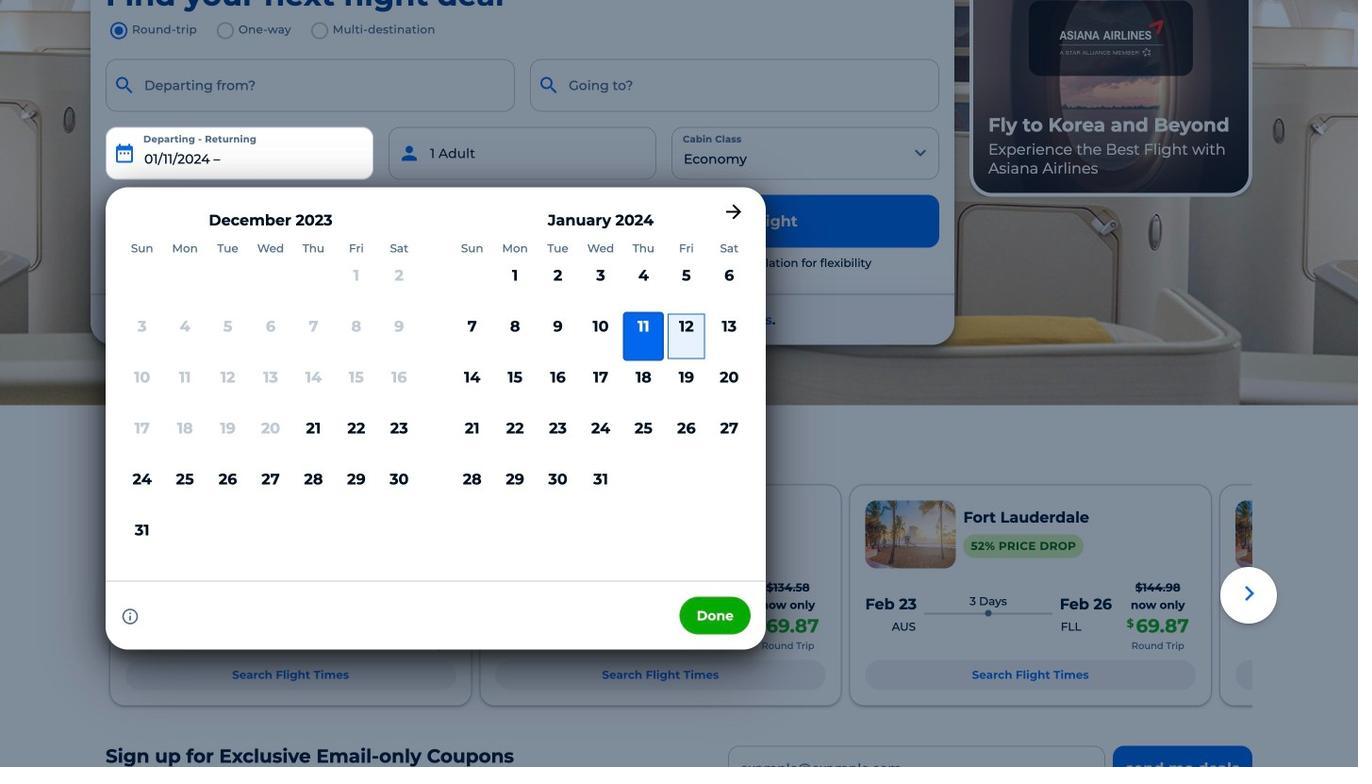 Task type: vqa. For each thing, say whether or not it's contained in the screenshot.
Show March 2024 image
no



Task type: locate. For each thing, give the bounding box(es) containing it.
None field
[[106, 59, 515, 112], [530, 59, 940, 112]]

0 horizontal spatial fort lauderdale image image
[[125, 500, 216, 568]]

1 none field from the left
[[106, 59, 515, 112]]

Going to? field
[[530, 59, 940, 112]]

none field departing from?
[[106, 59, 515, 112]]

traveler selection text field
[[389, 127, 657, 180]]

next image
[[1236, 579, 1266, 609]]

advertisement region
[[970, 0, 1253, 197]]

2 none field from the left
[[530, 59, 940, 112]]

fort lauderdale image image
[[125, 500, 216, 568], [866, 500, 956, 568]]

1 horizontal spatial fort lauderdale image image
[[866, 500, 956, 568]]

1 horizontal spatial none field
[[530, 59, 940, 112]]

show february 2024 image
[[723, 201, 745, 223]]

flight-search-form element
[[98, 18, 1359, 650]]

0 horizontal spatial none field
[[106, 59, 515, 112]]



Task type: describe. For each thing, give the bounding box(es) containing it.
none field going to?
[[530, 59, 940, 112]]

Departing from? field
[[106, 59, 515, 112]]

Departing – Returning Date Picker field
[[106, 127, 374, 180]]

1 fort lauderdale image image from the left
[[125, 500, 216, 568]]

2 fort lauderdale image image from the left
[[866, 500, 956, 568]]

Promotion email input field
[[728, 746, 1106, 767]]



